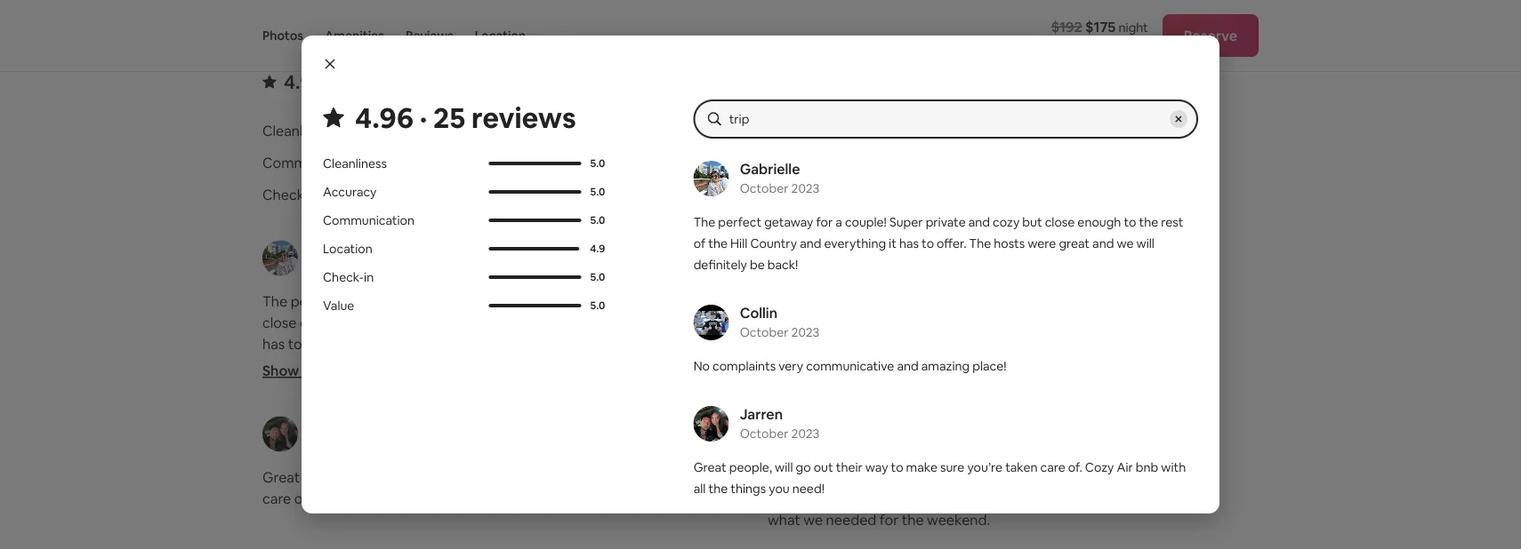 Task type: locate. For each thing, give the bounding box(es) containing it.
list
[[255, 239, 1266, 550]]

october for the
[[740, 181, 789, 197]]

collin
[[814, 239, 852, 257], [740, 304, 778, 322]]

4.96 · 25 reviews down the amenities
[[284, 69, 433, 95]]

show more
[[262, 362, 337, 380]]

0 vertical spatial great
[[1059, 236, 1090, 252]]

0 horizontal spatial place!
[[973, 359, 1007, 375]]

you inside 4.96 · 25 reviews dialog
[[769, 481, 790, 497]]

4.9 out of 5.0 image
[[489, 247, 581, 251], [489, 247, 579, 251]]

1 horizontal spatial 25
[[433, 99, 465, 136]]

great
[[694, 460, 727, 476], [262, 469, 300, 487]]

the perfect getaway for a couple! super private and cozy but close enough to the rest of the hill country and everything it has to offer. the hosts were great and we will definitely be back!
[[694, 214, 1184, 273], [262, 293, 661, 375]]

place!
[[1087, 293, 1125, 311], [973, 359, 1007, 375]]

expectations.
[[796, 490, 884, 508]]

0 vertical spatial has
[[899, 236, 919, 252]]

great people, will go out their way to make sure you're taken care of. cozy air bnb with all the things you need! inside 4.96 · 25 reviews dialog
[[694, 460, 1186, 497]]

1 vertical spatial amazing
[[921, 359, 970, 375]]

for
[[816, 214, 833, 230], [403, 293, 422, 311], [880, 511, 899, 530]]

way for bottom collin icon
[[865, 460, 888, 476]]

you're for topmost collin icon
[[575, 469, 616, 487]]

care
[[1040, 460, 1066, 476], [262, 490, 291, 508]]

very for right collin image
[[865, 293, 893, 311]]

1 horizontal spatial value
[[768, 186, 804, 204]]

1 horizontal spatial super
[[890, 214, 923, 230]]

make inside 4.96 · 25 reviews dialog
[[906, 460, 938, 476]]

perfect up more
[[291, 293, 340, 311]]

need! inside 4.96 · 25 reviews dialog
[[792, 481, 825, 497]]

taken
[[1005, 460, 1038, 476], [619, 469, 656, 487]]

great people, will go out their way to make sure you're taken care of. cozy air bnb with all the things you need! inside list
[[262, 469, 656, 508]]

people,
[[729, 460, 772, 476], [303, 469, 352, 487]]

1 horizontal spatial getaway
[[764, 214, 814, 230]]

october inside katie october 2023
[[814, 436, 863, 452]]

0 horizontal spatial of.
[[294, 490, 310, 508]]

back! up collin october 2023
[[768, 257, 798, 273]]

reviews
[[363, 69, 433, 95], [471, 99, 576, 136]]

4.96 down photos
[[284, 69, 323, 95]]

1 horizontal spatial was
[[977, 490, 1003, 508]]

people, inside list
[[303, 469, 352, 487]]

0 vertical spatial check-
[[262, 186, 309, 204]]

out inside 4.96 · 25 reviews dialog
[[814, 460, 833, 476]]

things
[[731, 481, 766, 497], [474, 490, 515, 508]]

has inside list
[[262, 335, 285, 353]]

gabrielle
[[740, 160, 800, 178], [309, 239, 369, 257]]

0 horizontal spatial go
[[379, 469, 397, 487]]

the
[[1139, 214, 1158, 230], [708, 236, 728, 252], [370, 314, 392, 332], [441, 314, 463, 332], [709, 481, 728, 497], [449, 490, 471, 508], [902, 511, 924, 530]]

gabrielle october 2023 inside 4.96 · 25 reviews dialog
[[740, 160, 820, 197]]

0 vertical spatial rest
[[1161, 214, 1184, 230]]

cleanliness
[[262, 122, 336, 140], [323, 156, 387, 172]]

0 vertical spatial was
[[825, 469, 850, 487]]

1 horizontal spatial place!
[[1087, 293, 1125, 311]]

gabrielle october 2023
[[740, 160, 820, 197], [309, 239, 389, 276]]

amazing inside 4.96 · 25 reviews dialog
[[921, 359, 970, 375]]

of. for the leftmost collin image
[[1068, 460, 1082, 476]]

1 vertical spatial gabrielle
[[309, 239, 369, 257]]

of.
[[1068, 460, 1082, 476], [294, 490, 310, 508]]

couple! inside 4.96 · 25 reviews dialog
[[845, 214, 887, 230]]

was left quiet
[[977, 490, 1003, 508]]

go
[[796, 460, 811, 476], [379, 469, 397, 487]]

close inside 4.96 · 25 reviews dialog
[[1045, 214, 1075, 230]]

0 vertical spatial cozy
[[1085, 460, 1114, 476]]

0 vertical spatial close
[[1045, 214, 1075, 230]]

1 vertical spatial gabrielle october 2023
[[309, 239, 389, 276]]

5.0 for communication
[[590, 214, 605, 227]]

reserve
[[1184, 26, 1237, 44]]

cozy
[[1085, 460, 1114, 476], [314, 490, 347, 508]]

1 vertical spatial was
[[977, 490, 1003, 508]]

collin image left collin october 2023
[[694, 305, 729, 341]]

everything
[[824, 236, 886, 252], [573, 314, 644, 332]]

with inside 4.96 · 25 reviews dialog
[[1161, 460, 1186, 476]]

a inside 4.96 · 25 reviews dialog
[[836, 214, 842, 230]]

air inside 4.96 · 25 reviews dialog
[[1117, 460, 1133, 476]]

0 vertical spatial super
[[890, 214, 923, 230]]

1 vertical spatial 4.96 · 25 reviews
[[355, 99, 576, 136]]

great
[[1059, 236, 1090, 252], [445, 335, 480, 353]]

complaints inside 4.96 · 25 reviews dialog
[[713, 359, 776, 375]]

1 vertical spatial getaway
[[343, 293, 399, 311]]

0 vertical spatial accuracy
[[768, 122, 829, 140]]

0 horizontal spatial accuracy
[[323, 184, 377, 200]]

1 horizontal spatial offer.
[[937, 236, 967, 252]]

location
[[475, 28, 526, 44], [768, 154, 824, 172], [323, 241, 373, 257]]

1 horizontal spatial things
[[731, 481, 766, 497]]

definitely inside 4.96 · 25 reviews dialog
[[694, 257, 747, 273]]

people, inside 4.96 · 25 reviews dialog
[[729, 460, 772, 476]]

great people, will go out their way to make sure you're taken care of. cozy air bnb with all the things you need! for bottom collin icon
[[694, 460, 1186, 497]]

bnb
[[1136, 460, 1159, 476], [371, 490, 397, 508]]

you're for the leftmost collin image
[[967, 460, 1003, 476]]

offer.
[[937, 236, 967, 252], [305, 335, 339, 353]]

1 horizontal spatial private
[[926, 214, 966, 230]]

4.96
[[284, 69, 323, 95], [355, 99, 414, 136]]

collin image
[[768, 240, 803, 276], [694, 305, 729, 341]]

1 horizontal spatial everything
[[824, 236, 886, 252]]

will
[[1137, 236, 1155, 252], [533, 335, 554, 353], [775, 460, 793, 476], [355, 469, 376, 487]]

way
[[865, 460, 888, 476], [459, 469, 485, 487]]

1 vertical spatial it
[[647, 314, 656, 332]]

and
[[969, 214, 990, 230], [800, 236, 822, 252], [1093, 236, 1114, 252], [577, 293, 601, 311], [1000, 293, 1025, 311], [545, 314, 570, 332], [483, 335, 508, 353], [897, 359, 919, 375], [1037, 469, 1062, 487], [768, 490, 792, 508], [1043, 490, 1068, 508]]

0 vertical spatial enough
[[1078, 214, 1121, 230]]

perfect inside 4.96 · 25 reviews dialog
[[718, 214, 762, 230]]

it
[[889, 236, 897, 252], [647, 314, 656, 332]]

no inside 4.96 · 25 reviews dialog
[[694, 359, 710, 375]]

location inside 4.96 · 25 reviews dialog
[[323, 241, 373, 257]]

gabrielle image for topmost collin icon
[[262, 240, 298, 276]]

0 vertical spatial it
[[889, 236, 897, 252]]

very
[[865, 293, 893, 311], [779, 359, 803, 375], [971, 469, 999, 487]]

gabrielle october 2023 for topmost collin icon
[[309, 239, 389, 276]]

·
[[328, 69, 333, 95], [420, 99, 427, 136]]

gabrielle image inside 4.96 · 25 reviews dialog
[[694, 161, 729, 197]]

gabrielle inside 4.96 · 25 reviews dialog
[[740, 160, 800, 178]]

place! inside 4.96 · 25 reviews dialog
[[973, 359, 1007, 375]]

0 vertical spatial check-in
[[262, 186, 321, 204]]

1 vertical spatial the perfect getaway for a couple! super private and cozy but close enough to the rest of the hill country and everything it has to offer. the hosts were great and we will definitely be back!
[[262, 293, 661, 375]]

0 horizontal spatial amazing
[[921, 359, 970, 375]]

1 vertical spatial no
[[694, 359, 710, 375]]

collin inside collin october 2023
[[740, 304, 778, 322]]

taken for right collin image
[[619, 469, 656, 487]]

1 horizontal spatial it
[[889, 236, 897, 252]]

just
[[1134, 490, 1158, 508]]

all
[[694, 481, 706, 497], [432, 490, 446, 508]]

jarren october 2023
[[740, 405, 820, 442]]

1 horizontal spatial great
[[1059, 236, 1090, 252]]

0 vertical spatial offer.
[[937, 236, 967, 252]]

0 horizontal spatial super
[[486, 293, 525, 311]]

hosts inside 4.96 · 25 reviews dialog
[[994, 236, 1025, 252]]

value
[[768, 186, 804, 204], [323, 298, 354, 314]]

0 horizontal spatial has
[[262, 335, 285, 353]]

sure inside 4.96 · 25 reviews dialog
[[940, 460, 965, 476]]

clear
[[1002, 469, 1034, 487]]

1 horizontal spatial taken
[[1005, 460, 1038, 476]]

collin image up collin october 2023
[[768, 240, 803, 276]]

complaints
[[789, 293, 862, 311], [713, 359, 776, 375]]

were
[[1028, 236, 1056, 252], [409, 335, 442, 353]]

· down the amenities
[[328, 69, 333, 95]]

0 horizontal spatial hill
[[466, 314, 486, 332]]

1 horizontal spatial cozy
[[1085, 460, 1114, 476]]

no for right collin image
[[768, 293, 786, 311]]

0 vertical spatial no complaints very communicative and amazing place!
[[768, 293, 1125, 311]]

1 vertical spatial with
[[400, 490, 429, 508]]

0 horizontal spatial but
[[638, 293, 661, 311]]

place! for topmost collin icon
[[1087, 293, 1125, 311]]

you for topmost collin icon
[[518, 490, 542, 508]]

collin image
[[768, 240, 803, 276], [694, 305, 729, 341]]

we inside the dominic was super responsive, very clear and communication and expectations. the property was quiet and peaceful, just what we needed for the weekend.
[[804, 511, 823, 530]]

katie image
[[768, 417, 803, 452], [768, 417, 803, 452]]

jarren image
[[262, 417, 298, 452], [262, 417, 298, 452]]

of
[[694, 236, 706, 252], [424, 314, 438, 332]]

1 horizontal spatial couple!
[[845, 214, 887, 230]]

0 horizontal spatial reviews
[[363, 69, 433, 95]]

great inside 4.96 · 25 reviews dialog
[[1059, 236, 1090, 252]]

you're inside 4.96 · 25 reviews dialog
[[967, 460, 1003, 476]]

4.96 · 25 reviews
[[284, 69, 433, 95], [355, 99, 576, 136]]

very inside 4.96 · 25 reviews dialog
[[779, 359, 803, 375]]

back! left more
[[262, 357, 298, 375]]

the
[[694, 214, 716, 230], [969, 236, 991, 252], [262, 293, 287, 311], [342, 335, 367, 353], [888, 490, 913, 508]]

· down the reviews
[[420, 99, 427, 136]]

was
[[825, 469, 850, 487], [977, 490, 1003, 508]]

1 horizontal spatial has
[[899, 236, 919, 252]]

out
[[814, 460, 833, 476], [400, 469, 422, 487]]

communicative for right collin image
[[896, 293, 997, 311]]

need!
[[792, 481, 825, 497], [545, 490, 582, 508]]

0 horizontal spatial make
[[505, 469, 541, 487]]

0 horizontal spatial back!
[[262, 357, 298, 375]]

of inside 4.96 · 25 reviews dialog
[[694, 236, 706, 252]]

5.0 for value
[[590, 299, 605, 313]]

25 inside dialog
[[433, 99, 465, 136]]

accuracy
[[768, 122, 829, 140], [323, 184, 377, 200]]

0 horizontal spatial 4.96
[[284, 69, 323, 95]]

0 horizontal spatial close
[[262, 314, 297, 332]]

october inside the jarren october 2023
[[740, 426, 789, 442]]

0 horizontal spatial great
[[445, 335, 480, 353]]

great people, will go out their way to make sure you're taken care of. cozy air bnb with all the things you need!
[[694, 460, 1186, 497], [262, 469, 656, 508]]

25 down the amenities
[[337, 69, 359, 95]]

cozy inside 4.96 · 25 reviews dialog
[[1085, 460, 1114, 476]]

0 horizontal spatial private
[[528, 293, 574, 311]]

with for the leftmost collin image
[[1161, 460, 1186, 476]]

with inside list
[[400, 490, 429, 508]]

gabrielle image
[[694, 161, 729, 197], [262, 240, 298, 276], [262, 240, 298, 276]]

bnb inside 4.96 · 25 reviews dialog
[[1136, 460, 1159, 476]]

quiet
[[1006, 490, 1040, 508]]

1 vertical spatial air
[[350, 490, 368, 508]]

0 vertical spatial location
[[475, 28, 526, 44]]

clear search image
[[1174, 115, 1183, 124]]

$175
[[1085, 17, 1116, 36]]

rest inside 4.96 · 25 reviews dialog
[[1161, 214, 1184, 230]]

2023 inside katie october 2023
[[865, 436, 894, 452]]

go for right collin image
[[379, 469, 397, 487]]

we
[[1117, 236, 1134, 252], [511, 335, 530, 353], [804, 511, 823, 530]]

5.0 out of 5.0 image
[[537, 129, 645, 133], [537, 129, 645, 133], [537, 161, 645, 165], [537, 161, 645, 165], [489, 162, 581, 165], [489, 162, 581, 165], [489, 190, 581, 194], [489, 190, 581, 194], [537, 193, 645, 197], [537, 193, 645, 197], [489, 219, 581, 222], [489, 219, 581, 222], [489, 276, 581, 279], [489, 276, 581, 279], [489, 304, 581, 308], [489, 304, 581, 308]]

5.0 for cleanliness
[[590, 157, 605, 170]]

private
[[926, 214, 966, 230], [528, 293, 574, 311]]

no complaints very communicative and amazing place!
[[768, 293, 1125, 311], [694, 359, 1007, 375]]

1 vertical spatial location
[[768, 154, 824, 172]]

1 vertical spatial we
[[511, 335, 530, 353]]

of. inside list
[[294, 490, 310, 508]]

1 horizontal spatial great people, will go out their way to make sure you're taken care of. cozy air bnb with all the things you need!
[[694, 460, 1186, 497]]

to
[[1124, 214, 1136, 230], [922, 236, 934, 252], [353, 314, 367, 332], [288, 335, 302, 353], [891, 460, 903, 476], [488, 469, 502, 487]]

2 horizontal spatial very
[[971, 469, 999, 487]]

0 horizontal spatial cozy
[[314, 490, 347, 508]]

but
[[1022, 214, 1042, 230], [638, 293, 661, 311]]

1 vertical spatial check-in
[[323, 270, 374, 286]]

reviews down the reviews
[[363, 69, 433, 95]]

0 vertical spatial care
[[1040, 460, 1066, 476]]

make for topmost collin icon
[[505, 469, 541, 487]]

property
[[916, 490, 974, 508]]

1 horizontal spatial great
[[694, 460, 727, 476]]

communication
[[1065, 469, 1167, 487]]

very inside the dominic was super responsive, very clear and communication and expectations. the property was quiet and peaceful, just what we needed for the weekend.
[[971, 469, 999, 487]]

jarren image
[[694, 407, 729, 442], [694, 407, 729, 442]]

make for the leftmost collin image
[[906, 460, 938, 476]]

couple!
[[845, 214, 887, 230], [436, 293, 483, 311]]

you're inside list
[[575, 469, 616, 487]]

enough
[[1078, 214, 1121, 230], [300, 314, 350, 332]]

1 vertical spatial a
[[425, 293, 432, 311]]

collin image left collin october 2023
[[694, 305, 729, 341]]

2023
[[791, 181, 820, 197], [360, 260, 389, 276], [791, 325, 820, 341], [791, 426, 820, 442], [865, 436, 894, 452]]

collin for collin october 2023
[[740, 304, 778, 322]]

1 vertical spatial close
[[262, 314, 297, 332]]

communication
[[262, 154, 367, 172], [323, 213, 415, 229]]

their
[[836, 460, 863, 476], [425, 469, 456, 487]]

1 horizontal spatial definitely
[[694, 257, 747, 273]]

no complaints very communicative and amazing place! inside 4.96 · 25 reviews dialog
[[694, 359, 1007, 375]]

0 horizontal spatial were
[[409, 335, 442, 353]]

4.96 · 25 reviews down location button
[[355, 99, 576, 136]]

2 vertical spatial very
[[971, 469, 999, 487]]

reviews down location button
[[471, 99, 576, 136]]

great people, will go out their way to make sure you're taken care of. cozy air bnb with all the things you need! for right collin image
[[262, 469, 656, 508]]

october inside collin october 2023
[[740, 325, 789, 341]]

5.0 for check-in
[[590, 271, 605, 284]]

2023 inside the jarren october 2023
[[791, 426, 820, 442]]

gabrielle image for the leftmost collin image
[[694, 161, 729, 197]]

cozy for topmost collin icon
[[314, 490, 347, 508]]

great inside 4.96 · 25 reviews dialog
[[694, 460, 727, 476]]

very for bottom collin icon
[[779, 359, 803, 375]]

1 vertical spatial communicative
[[806, 359, 894, 375]]

taken inside 4.96 · 25 reviews dialog
[[1005, 460, 1038, 476]]

communicative inside 4.96 · 25 reviews dialog
[[806, 359, 894, 375]]

was up expectations.
[[825, 469, 850, 487]]

value up more
[[323, 298, 354, 314]]

1 vertical spatial has
[[262, 335, 285, 353]]

place! inside list
[[1087, 293, 1125, 311]]

katie
[[814, 415, 849, 434]]

0 vertical spatial in
[[309, 186, 321, 204]]

1 horizontal spatial go
[[796, 460, 811, 476]]

taken inside list
[[619, 469, 656, 487]]

0 horizontal spatial 25
[[337, 69, 359, 95]]

definitely
[[694, 257, 747, 273], [557, 335, 619, 353]]

0 vertical spatial bnb
[[1136, 460, 1159, 476]]

back!
[[768, 257, 798, 273], [262, 357, 298, 375]]

2023 inside collin october 2023
[[791, 325, 820, 341]]

1 vertical spatial everything
[[573, 314, 644, 332]]

gabrielle october 2023 inside list
[[309, 239, 389, 276]]

enough inside list
[[300, 314, 350, 332]]

air
[[1117, 460, 1133, 476], [350, 490, 368, 508]]

0 vertical spatial the perfect getaway for a couple! super private and cozy but close enough to the rest of the hill country and everything it has to offer. the hosts were great and we will definitely be back!
[[694, 214, 1184, 273]]

a
[[836, 214, 842, 230], [425, 293, 432, 311]]

the perfect getaway for a couple! super private and cozy but close enough to the rest of the hill country and everything it has to offer. the hosts were great and we will definitely be back! inside 4.96 · 25 reviews dialog
[[694, 214, 1184, 273]]

cozy inside list
[[314, 490, 347, 508]]

· inside 4.96 · 25 reviews dialog
[[420, 99, 427, 136]]

enough inside 4.96 · 25 reviews dialog
[[1078, 214, 1121, 230]]

go inside list
[[379, 469, 397, 487]]

0 horizontal spatial collin
[[740, 304, 778, 322]]

1 horizontal spatial enough
[[1078, 214, 1121, 230]]

0 horizontal spatial value
[[323, 298, 354, 314]]

0 horizontal spatial very
[[779, 359, 803, 375]]

1 vertical spatial complaints
[[713, 359, 776, 375]]

25
[[337, 69, 359, 95], [433, 99, 465, 136]]

25 down the reviews
[[433, 99, 465, 136]]

super
[[890, 214, 923, 230], [486, 293, 525, 311]]

make
[[906, 460, 938, 476], [505, 469, 541, 487]]

check-in
[[262, 186, 321, 204], [323, 270, 374, 286]]

value right gabrielle icon
[[768, 186, 804, 204]]

you
[[769, 481, 790, 497], [518, 490, 542, 508]]

in
[[309, 186, 321, 204], [364, 270, 374, 286]]

collin image up collin october 2023
[[768, 240, 803, 276]]

for inside 4.96 · 25 reviews dialog
[[816, 214, 833, 230]]

2 horizontal spatial we
[[1117, 236, 1134, 252]]

october
[[740, 181, 789, 197], [309, 260, 357, 276], [740, 325, 789, 341], [740, 426, 789, 442], [814, 436, 863, 452]]

we inside 4.96 · 25 reviews dialog
[[1117, 236, 1134, 252]]

with for topmost collin icon
[[400, 490, 429, 508]]

amazing
[[1028, 293, 1083, 311], [921, 359, 970, 375]]

perfect
[[718, 214, 762, 230], [291, 293, 340, 311]]

check-
[[262, 186, 309, 204], [323, 270, 364, 286]]

of. for topmost collin icon
[[294, 490, 310, 508]]

1 horizontal spatial collin
[[814, 239, 852, 257]]

1 horizontal spatial their
[[836, 460, 863, 476]]

communication inside 4.96 · 25 reviews dialog
[[323, 213, 415, 229]]

way inside 4.96 · 25 reviews dialog
[[865, 460, 888, 476]]

perfect down gabrielle icon
[[718, 214, 762, 230]]

be
[[750, 257, 765, 273], [622, 335, 639, 353]]

check- inside 4.96 · 25 reviews dialog
[[323, 270, 364, 286]]

1 horizontal spatial were
[[1028, 236, 1056, 252]]

go inside 4.96 · 25 reviews dialog
[[796, 460, 811, 476]]

it inside 4.96 · 25 reviews dialog
[[889, 236, 897, 252]]

0 horizontal spatial we
[[511, 335, 530, 353]]

with
[[1161, 460, 1186, 476], [400, 490, 429, 508]]

were inside 4.96 · 25 reviews dialog
[[1028, 236, 1056, 252]]

accuracy inside 4.96 · 25 reviews dialog
[[323, 184, 377, 200]]

has inside 4.96 · 25 reviews dialog
[[899, 236, 919, 252]]

make inside list
[[505, 469, 541, 487]]

of. inside 4.96 · 25 reviews dialog
[[1068, 460, 1082, 476]]

0 vertical spatial with
[[1161, 460, 1186, 476]]

cleanliness inside 4.96 · 25 reviews dialog
[[323, 156, 387, 172]]

1 vertical spatial were
[[409, 335, 442, 353]]

4.9
[[590, 242, 605, 256]]

gabrielle october 2023 for the leftmost collin image
[[740, 160, 820, 197]]

cozy
[[993, 214, 1020, 230], [605, 293, 635, 311]]

back! inside 4.96 · 25 reviews dialog
[[768, 257, 798, 273]]

need! for the leftmost collin image
[[792, 481, 825, 497]]

reserve button
[[1163, 14, 1259, 57]]

4.96 down the amenities
[[355, 99, 414, 136]]

no inside list
[[768, 293, 786, 311]]

1 horizontal spatial hosts
[[994, 236, 1025, 252]]



Task type: vqa. For each thing, say whether or not it's contained in the screenshot.
Reviews on the left
yes



Task type: describe. For each thing, give the bounding box(es) containing it.
taken for bottom collin icon
[[1005, 460, 1038, 476]]

0 horizontal spatial air
[[350, 490, 368, 508]]

need! for topmost collin icon
[[545, 490, 582, 508]]

0 horizontal spatial offer.
[[305, 335, 339, 353]]

0 horizontal spatial sure
[[544, 469, 572, 487]]

reviews
[[406, 28, 453, 44]]

0 horizontal spatial collin image
[[694, 305, 729, 341]]

1 vertical spatial back!
[[262, 357, 298, 375]]

reviews inside 4.96 · 25 reviews dialog
[[471, 99, 576, 136]]

2023 for the
[[791, 181, 820, 197]]

1 vertical spatial great
[[445, 335, 480, 353]]

4.96 · 25 reviews dialog
[[302, 36, 1220, 550]]

country inside 4.96 · 25 reviews dialog
[[750, 236, 797, 252]]

perfect inside list
[[291, 293, 340, 311]]

1 horizontal spatial collin image
[[768, 240, 803, 276]]

1 vertical spatial bnb
[[371, 490, 397, 508]]

october for dominic
[[814, 436, 863, 452]]

$192 $175 night
[[1051, 17, 1148, 36]]

0 vertical spatial reviews
[[363, 69, 433, 95]]

1 vertical spatial super
[[486, 293, 525, 311]]

peaceful,
[[1071, 490, 1131, 508]]

all inside 4.96 · 25 reviews dialog
[[694, 481, 706, 497]]

out for the leftmost collin image
[[814, 460, 833, 476]]

$192
[[1051, 17, 1082, 36]]

0 horizontal spatial rest
[[395, 314, 421, 332]]

things inside 4.96 · 25 reviews dialog
[[731, 481, 766, 497]]

1 horizontal spatial amazing
[[1028, 293, 1083, 311]]

dominic
[[768, 469, 822, 487]]

Search reviews, Press 'Enter' to search text field
[[729, 110, 1163, 128]]

responsive,
[[894, 469, 968, 487]]

1 vertical spatial private
[[528, 293, 574, 311]]

0 vertical spatial 4.96 · 25 reviews
[[284, 69, 433, 95]]

list containing gabrielle
[[255, 239, 1266, 550]]

0 vertical spatial communication
[[262, 154, 367, 172]]

super
[[854, 469, 891, 487]]

1 vertical spatial hosts
[[370, 335, 406, 353]]

were inside list
[[409, 335, 442, 353]]

2023 for no
[[791, 325, 820, 341]]

more
[[302, 362, 337, 380]]

gabrielle image
[[694, 161, 729, 197]]

0 horizontal spatial cozy
[[605, 293, 635, 311]]

for inside the dominic was super responsive, very clear and communication and expectations. the property was quiet and peaceful, just what we needed for the weekend.
[[880, 511, 899, 530]]

private inside 4.96 · 25 reviews dialog
[[926, 214, 966, 230]]

what
[[768, 511, 801, 530]]

collin for collin
[[814, 239, 852, 257]]

place! for the leftmost collin image
[[973, 359, 1007, 375]]

1 vertical spatial hill
[[466, 314, 486, 332]]

october for great
[[740, 426, 789, 442]]

reviews button
[[406, 0, 453, 71]]

1 horizontal spatial complaints
[[789, 293, 862, 311]]

super inside 4.96 · 25 reviews dialog
[[890, 214, 923, 230]]

0 horizontal spatial all
[[432, 490, 446, 508]]

people, for topmost collin icon
[[303, 469, 352, 487]]

amenities button
[[325, 0, 384, 71]]

4.96 inside 4.96 · 25 reviews dialog
[[355, 99, 414, 136]]

1 vertical spatial couple!
[[436, 293, 483, 311]]

cozy for the leftmost collin image
[[1085, 460, 1114, 476]]

photos button
[[262, 0, 303, 71]]

october for no
[[740, 325, 789, 341]]

2023 for dominic
[[865, 436, 894, 452]]

people, for the leftmost collin image
[[729, 460, 772, 476]]

value inside 4.96 · 25 reviews dialog
[[323, 298, 354, 314]]

amenities
[[325, 28, 384, 44]]

hill inside 4.96 · 25 reviews dialog
[[730, 236, 748, 252]]

needed
[[826, 511, 877, 530]]

night
[[1119, 19, 1148, 35]]

check-in inside 4.96 · 25 reviews dialog
[[323, 270, 374, 286]]

0 horizontal spatial ·
[[328, 69, 333, 95]]

0 vertical spatial 25
[[337, 69, 359, 95]]

weekend.
[[927, 511, 990, 530]]

their inside 4.96 · 25 reviews dialog
[[836, 460, 863, 476]]

be inside 4.96 · 25 reviews dialog
[[750, 257, 765, 273]]

collin october 2023
[[740, 304, 820, 341]]

1 vertical spatial be
[[622, 335, 639, 353]]

0 horizontal spatial everything
[[573, 314, 644, 332]]

photos
[[262, 28, 303, 44]]

0 horizontal spatial great
[[262, 469, 300, 487]]

4.96 · 25 reviews inside dialog
[[355, 99, 576, 136]]

0 vertical spatial value
[[768, 186, 804, 204]]

offer. inside 4.96 · 25 reviews dialog
[[937, 236, 967, 252]]

go for bottom collin icon
[[796, 460, 811, 476]]

the inside the dominic was super responsive, very clear and communication and expectations. the property was quiet and peaceful, just what we needed for the weekend.
[[902, 511, 924, 530]]

0 horizontal spatial country
[[489, 314, 542, 332]]

0 horizontal spatial a
[[425, 293, 432, 311]]

1 vertical spatial care
[[262, 490, 291, 508]]

jarren
[[740, 405, 783, 423]]

in inside 4.96 · 25 reviews dialog
[[364, 270, 374, 286]]

1 vertical spatial collin image
[[694, 305, 729, 341]]

0 horizontal spatial things
[[474, 490, 515, 508]]

you for the leftmost collin image
[[769, 481, 790, 497]]

but inside 4.96 · 25 reviews dialog
[[1022, 214, 1042, 230]]

0 horizontal spatial the perfect getaway for a couple! super private and cozy but close enough to the rest of the hill country and everything it has to offer. the hosts were great and we will definitely be back!
[[262, 293, 661, 375]]

show
[[262, 362, 299, 380]]

getaway inside 4.96 · 25 reviews dialog
[[764, 214, 814, 230]]

5.0 for accuracy
[[590, 185, 605, 199]]

out for topmost collin icon
[[400, 469, 422, 487]]

0 horizontal spatial for
[[403, 293, 422, 311]]

katie october 2023
[[814, 415, 894, 452]]

0 horizontal spatial their
[[425, 469, 456, 487]]

0 horizontal spatial of
[[424, 314, 438, 332]]

communicative for bottom collin icon
[[806, 359, 894, 375]]

no for bottom collin icon
[[694, 359, 710, 375]]

0 vertical spatial cleanliness
[[262, 122, 336, 140]]

the inside the dominic was super responsive, very clear and communication and expectations. the property was quiet and peaceful, just what we needed for the weekend.
[[888, 490, 913, 508]]

but inside list
[[638, 293, 661, 311]]

dominic was super responsive, very clear and communication and expectations. the property was quiet and peaceful, just what we needed for the weekend.
[[768, 469, 1167, 530]]

cozy inside 4.96 · 25 reviews dialog
[[993, 214, 1020, 230]]

0 horizontal spatial definitely
[[557, 335, 619, 353]]

way for right collin image
[[459, 469, 485, 487]]

everything inside 4.96 · 25 reviews dialog
[[824, 236, 886, 252]]

show more button
[[262, 362, 352, 380]]

location button
[[475, 0, 526, 71]]

0 vertical spatial collin image
[[768, 240, 803, 276]]

care inside 4.96 · 25 reviews dialog
[[1040, 460, 1066, 476]]

0 vertical spatial 4.96
[[284, 69, 323, 95]]

2023 for great
[[791, 426, 820, 442]]

0 horizontal spatial gabrielle
[[309, 239, 369, 257]]



